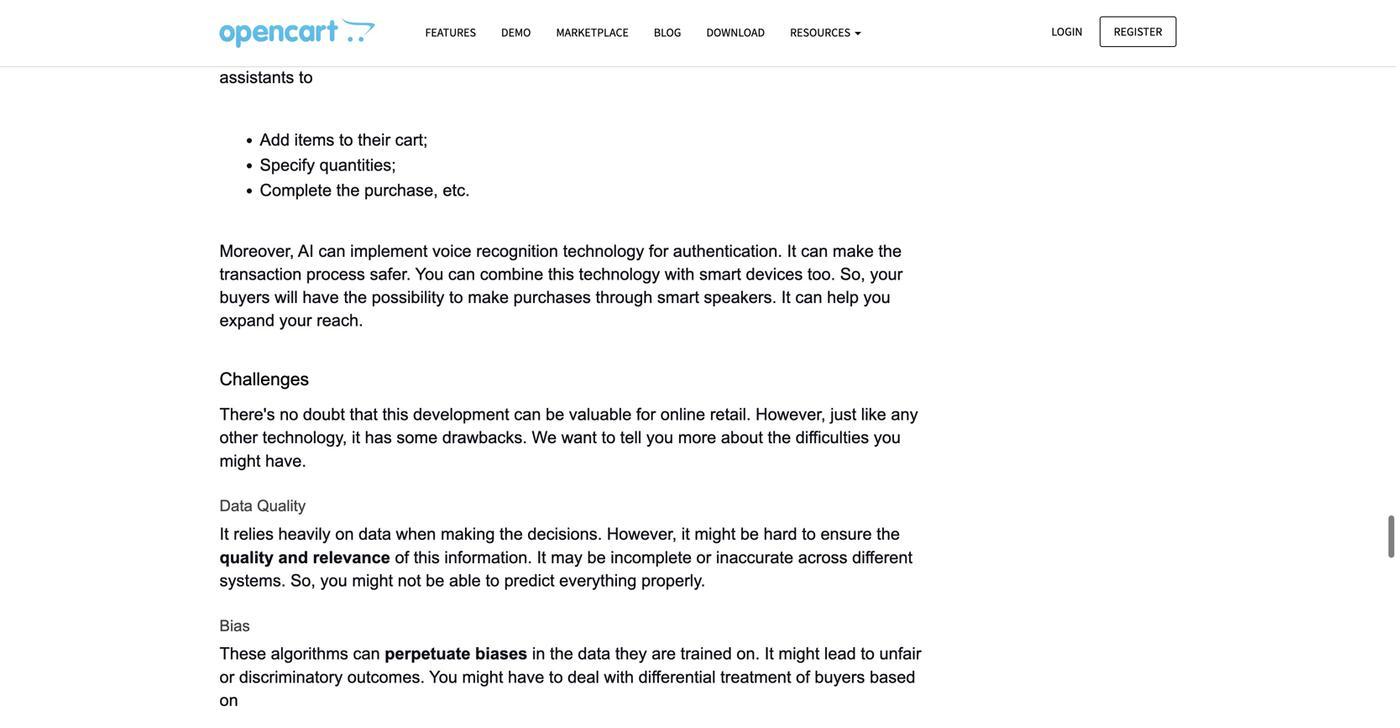 Task type: locate. For each thing, give the bounding box(es) containing it.
implement
[[350, 242, 428, 260]]

0 vertical spatial their
[[420, 45, 453, 63]]

conversations
[[363, 22, 467, 40]]

0 horizontal spatial however,
[[607, 525, 677, 543]]

might down the biases in the bottom left of the page
[[462, 668, 503, 686]]

however, up the incomplete
[[607, 525, 677, 543]]

1 horizontal spatial have
[[508, 668, 544, 686]]

to inside of this information. it may be incomplete or inaccurate across different systems. so, you might not be able to predict everything properly.
[[486, 571, 500, 590]]

bias
[[220, 617, 250, 635]]

for up through
[[649, 242, 669, 260]]

your left the reach.
[[279, 311, 312, 330]]

it right clients.
[[333, 45, 342, 63]]

decisions.
[[528, 525, 602, 543]]

might down other
[[220, 452, 261, 470]]

improve
[[625, 0, 684, 17]]

0 horizontal spatial of
[[395, 548, 409, 567]]

2 vertical spatial will
[[275, 288, 298, 307]]

0 horizontal spatial buyers
[[220, 288, 270, 307]]

different
[[852, 548, 913, 567]]

0 vertical spatial of
[[395, 548, 409, 567]]

data
[[359, 525, 391, 543], [578, 645, 611, 663]]

0 horizontal spatial with
[[604, 668, 634, 686]]

have down process at top left
[[303, 288, 339, 307]]

smart
[[699, 265, 741, 283], [657, 288, 699, 307]]

of this information. it may be incomplete or inaccurate across different systems. so, you might not be able to predict everything properly.
[[220, 548, 918, 590]]

you down relevance
[[320, 571, 347, 590]]

buyers up expand
[[220, 288, 270, 307]]

to down information.
[[486, 571, 500, 590]]

demo
[[501, 25, 531, 40]]

ensure
[[821, 525, 872, 543]]

0 horizontal spatial have
[[303, 288, 339, 307]]

0 horizontal spatial data
[[359, 525, 391, 543]]

or down these
[[220, 668, 235, 686]]

experience down the demo
[[458, 45, 540, 63]]

their inside add items to their cart; specify quantities; complete the purchase, etc.
[[358, 131, 391, 149]]

1 horizontal spatial however,
[[756, 405, 826, 424]]

might inside it relies heavily on data when making the decisions. however, it might be hard to ensure the quality and relevance
[[695, 525, 736, 543]]

purchase,
[[364, 181, 438, 200]]

might
[[220, 452, 261, 470], [695, 525, 736, 543], [352, 571, 393, 590], [779, 645, 820, 663], [462, 668, 503, 686]]

0 vertical spatial however,
[[756, 405, 826, 424]]

they up interactive.
[[575, 22, 612, 40]]

this up "suggest"
[[689, 0, 715, 17]]

of
[[395, 548, 409, 567], [796, 668, 810, 686]]

quality
[[220, 548, 274, 567]]

can up we
[[514, 405, 541, 424]]

it right on.
[[765, 645, 774, 663]]

1 vertical spatial so,
[[291, 571, 316, 590]]

relies
[[234, 525, 274, 543]]

you inside in the data they are trained on. it might lead to unfair or discriminatory outcomes. you might have to deal with differential treatment of buyers based on
[[429, 668, 458, 686]]

will right clients.
[[347, 45, 370, 63]]

you down 'perpetuate'
[[429, 668, 458, 686]]

1 horizontal spatial experience
[[720, 0, 802, 17]]

based
[[870, 668, 916, 686]]

for inside there's no doubt that this development can be valuable for online retail. however, just like any other technology, it has some drawbacks. we want to tell you more about the difficulties you might have.
[[636, 405, 656, 424]]

can
[[617, 22, 644, 40], [770, 45, 797, 63], [319, 242, 346, 260], [801, 242, 828, 260], [448, 265, 475, 283], [796, 288, 823, 307], [514, 405, 541, 424], [353, 645, 380, 663]]

0 horizontal spatial their
[[358, 131, 391, 149]]

data up relevance
[[359, 525, 391, 543]]

trained
[[681, 645, 732, 663]]

1 vertical spatial their
[[358, 131, 391, 149]]

so, up help
[[840, 265, 866, 283]]

1 vertical spatial of
[[796, 668, 810, 686]]

hard
[[764, 525, 797, 543]]

across
[[798, 548, 848, 567]]

have down in
[[508, 668, 544, 686]]

be inside it relies heavily on data when making the decisions. however, it might be hard to ensure the quality and relevance
[[740, 525, 759, 543]]

0 horizontal spatial so,
[[291, 571, 316, 590]]

it inside the 'to improve this experience even more. they will make the conversations more natural. they can suggest personal recommendations to your clients. it will make their experience more interactive. plus, people can instruct these assistants to'
[[333, 45, 342, 63]]

might up inaccurate
[[695, 525, 736, 543]]

be up we
[[546, 405, 565, 424]]

this inside 'moreover, ai can implement voice recognition technology for authentication. it can make the transaction process safer. you can combine this technology with smart devices too. so, your buyers will have the possibility to make purchases through smart speakers. it can help you expand your reach.'
[[548, 265, 574, 283]]

be up everything
[[587, 548, 606, 567]]

your inside the 'to improve this experience even more. they will make the conversations more natural. they can suggest personal recommendations to your clients. it will make their experience more interactive. plus, people can instruct these assistants to'
[[238, 45, 271, 63]]

have inside in the data they are trained on. it might lead to unfair or discriminatory outcomes. you might have to deal with differential treatment of buyers based on
[[508, 668, 544, 686]]

smart right through
[[657, 288, 699, 307]]

1 horizontal spatial on
[[335, 525, 354, 543]]

0 vertical spatial you
[[415, 265, 444, 283]]

you
[[864, 288, 891, 307], [647, 428, 674, 447], [874, 428, 901, 447], [320, 571, 347, 590]]

with
[[665, 265, 695, 283], [604, 668, 634, 686]]

for up tell
[[636, 405, 656, 424]]

so, inside of this information. it may be incomplete or inaccurate across different systems. so, you might not be able to predict everything properly.
[[291, 571, 316, 590]]

to improve this experience even more. they will make the conversations more natural. they can suggest personal recommendations to your clients. it will make their experience more interactive. plus, people can instruct these assistants to
[[220, 0, 919, 86]]

can inside there's no doubt that this development can be valuable for online retail. however, just like any other technology, it has some drawbacks. we want to tell you more about the difficulties you might have.
[[514, 405, 541, 424]]

1 horizontal spatial more
[[544, 45, 583, 63]]

login link
[[1037, 16, 1097, 47]]

it left has
[[352, 428, 360, 447]]

ai
[[298, 242, 314, 260]]

to right lead
[[861, 645, 875, 663]]

development
[[413, 405, 509, 424]]

it left may
[[537, 548, 546, 567]]

transaction
[[220, 265, 302, 283]]

their inside the 'to improve this experience even more. they will make the conversations more natural. they can suggest personal recommendations to your clients. it will make their experience more interactive. plus, people can instruct these assistants to'
[[420, 45, 453, 63]]

their up "quantities;"
[[358, 131, 391, 149]]

for inside 'moreover, ai can implement voice recognition technology for authentication. it can make the transaction process safer. you can combine this technology with smart devices too. so, your buyers will have the possibility to make purchases through smart speakers. it can help you expand your reach.'
[[649, 242, 669, 260]]

of right treatment
[[796, 668, 810, 686]]

it
[[333, 45, 342, 63], [787, 242, 797, 260], [782, 288, 791, 307], [220, 525, 229, 543], [537, 548, 546, 567], [765, 645, 774, 663]]

will inside 'moreover, ai can implement voice recognition technology for authentication. it can make the transaction process safer. you can combine this technology with smart devices too. so, your buyers will have the possibility to make purchases through smart speakers. it can help you expand your reach.'
[[275, 288, 298, 307]]

to up "quantities;"
[[339, 131, 353, 149]]

you down like
[[874, 428, 901, 447]]

to inside add items to their cart; specify quantities; complete the purchase, etc.
[[339, 131, 353, 149]]

your right too.
[[870, 265, 903, 283]]

1 vertical spatial data
[[578, 645, 611, 663]]

to left tell
[[602, 428, 616, 447]]

more
[[472, 22, 510, 40], [544, 45, 583, 63], [678, 428, 717, 447]]

data inside in the data they are trained on. it might lead to unfair or discriminatory outcomes. you might have to deal with differential treatment of buyers based on
[[578, 645, 611, 663]]

properly.
[[642, 571, 706, 590]]

this inside of this information. it may be incomplete or inaccurate across different systems. so, you might not be able to predict everything properly.
[[414, 548, 440, 567]]

0 vertical spatial buyers
[[220, 288, 270, 307]]

1 vertical spatial will
[[347, 45, 370, 63]]

0 vertical spatial or
[[697, 548, 712, 567]]

1 vertical spatial for
[[636, 405, 656, 424]]

0 vertical spatial smart
[[699, 265, 741, 283]]

of inside of this information. it may be incomplete or inaccurate across different systems. so, you might not be able to predict everything properly.
[[395, 548, 409, 567]]

0 horizontal spatial or
[[220, 668, 235, 686]]

0 vertical spatial on
[[335, 525, 354, 543]]

to down voice
[[449, 288, 463, 307]]

it inside it relies heavily on data when making the decisions. however, it might be hard to ensure the quality and relevance
[[220, 525, 229, 543]]

smart down authentication. at top
[[699, 265, 741, 283]]

to inside there's no doubt that this development can be valuable for online retail. however, just like any other technology, it has some drawbacks. we want to tell you more about the difficulties you might have.
[[602, 428, 616, 447]]

will up clients.
[[262, 22, 285, 40]]

etc.
[[443, 181, 470, 200]]

more down online
[[678, 428, 717, 447]]

1 vertical spatial it
[[682, 525, 690, 543]]

you inside 'moreover, ai can implement voice recognition technology for authentication. it can make the transaction process safer. you can combine this technology with smart devices too. so, your buyers will have the possibility to make purchases through smart speakers. it can help you expand your reach.'
[[415, 265, 444, 283]]

even
[[807, 0, 843, 17]]

1 horizontal spatial their
[[420, 45, 453, 63]]

there's
[[220, 405, 275, 424]]

1 vertical spatial your
[[870, 265, 903, 283]]

0 horizontal spatial they
[[220, 22, 257, 40]]

so, down "and"
[[291, 571, 316, 590]]

to inside 'moreover, ai can implement voice recognition technology for authentication. it can make the transaction process safer. you can combine this technology with smart devices too. so, your buyers will have the possibility to make purchases through smart speakers. it can help you expand your reach.'
[[449, 288, 463, 307]]

for
[[649, 242, 669, 260], [636, 405, 656, 424]]

1 vertical spatial experience
[[458, 45, 540, 63]]

1 horizontal spatial so,
[[840, 265, 866, 283]]

other
[[220, 428, 258, 447]]

resources
[[790, 25, 853, 40]]

or up properly.
[[697, 548, 712, 567]]

so,
[[840, 265, 866, 283], [291, 571, 316, 590]]

1 vertical spatial have
[[508, 668, 544, 686]]

or inside of this information. it may be incomplete or inaccurate across different systems. so, you might not be able to predict everything properly.
[[697, 548, 712, 567]]

make up clients.
[[290, 22, 331, 40]]

0 vertical spatial experience
[[720, 0, 802, 17]]

1 horizontal spatial with
[[665, 265, 695, 283]]

might left lead
[[779, 645, 820, 663]]

this inside the 'to improve this experience even more. they will make the conversations more natural. they can suggest personal recommendations to your clients. it will make their experience more interactive. plus, people can instruct these assistants to'
[[689, 0, 715, 17]]

be up inaccurate
[[740, 525, 759, 543]]

are
[[652, 645, 676, 663]]

unfair
[[880, 645, 922, 663]]

more left natural.
[[472, 22, 510, 40]]

this up purchases
[[548, 265, 574, 283]]

suggest
[[649, 22, 708, 40]]

1 horizontal spatial or
[[697, 548, 712, 567]]

2 horizontal spatial your
[[870, 265, 903, 283]]

experience up personal
[[720, 0, 802, 17]]

1 vertical spatial more
[[544, 45, 583, 63]]

1 horizontal spatial of
[[796, 668, 810, 686]]

these algorithms can perpetuate biases
[[220, 645, 528, 663]]

they up assistants
[[220, 22, 257, 40]]

1 vertical spatial buyers
[[815, 668, 865, 686]]

that
[[350, 405, 378, 424]]

on down these
[[220, 691, 238, 710]]

your up assistants
[[238, 45, 271, 63]]

help
[[827, 288, 859, 307]]

of up not
[[395, 548, 409, 567]]

1 vertical spatial or
[[220, 668, 235, 686]]

1 horizontal spatial they
[[575, 22, 612, 40]]

to inside it relies heavily on data when making the decisions. however, it might be hard to ensure the quality and relevance
[[802, 525, 816, 543]]

will down transaction
[[275, 288, 298, 307]]

0 vertical spatial for
[[649, 242, 669, 260]]

of inside in the data they are trained on. it might lead to unfair or discriminatory outcomes. you might have to deal with differential treatment of buyers based on
[[796, 668, 810, 686]]

this up has
[[382, 405, 409, 424]]

1 vertical spatial with
[[604, 668, 634, 686]]

data up deal
[[578, 645, 611, 663]]

possibility
[[372, 288, 445, 307]]

0 horizontal spatial experience
[[458, 45, 540, 63]]

with down authentication. at top
[[665, 265, 695, 283]]

you right tell
[[647, 428, 674, 447]]

2 vertical spatial more
[[678, 428, 717, 447]]

0 vertical spatial with
[[665, 265, 695, 283]]

1 horizontal spatial buyers
[[815, 668, 865, 686]]

2 horizontal spatial more
[[678, 428, 717, 447]]

buyers down lead
[[815, 668, 865, 686]]

expand
[[220, 311, 275, 330]]

1 horizontal spatial your
[[279, 311, 312, 330]]

you right help
[[864, 288, 891, 307]]

process
[[306, 265, 365, 283]]

to
[[606, 0, 620, 17], [220, 45, 234, 63], [299, 68, 313, 86], [339, 131, 353, 149], [449, 288, 463, 307], [602, 428, 616, 447], [802, 525, 816, 543], [486, 571, 500, 590], [861, 645, 875, 663], [549, 668, 563, 686]]

with down they
[[604, 668, 634, 686]]

experience
[[720, 0, 802, 17], [458, 45, 540, 63]]

it left relies
[[220, 525, 229, 543]]

you inside of this information. it may be incomplete or inaccurate across different systems. so, you might not be able to predict everything properly.
[[320, 571, 347, 590]]

it up devices
[[787, 242, 797, 260]]

download link
[[694, 18, 778, 47]]

0 vertical spatial your
[[238, 45, 271, 63]]

there's no doubt that this development can be valuable for online retail. however, just like any other technology, it has some drawbacks. we want to tell you more about the difficulties you might have.
[[220, 405, 923, 470]]

1 horizontal spatial data
[[578, 645, 611, 663]]

will
[[262, 22, 285, 40], [347, 45, 370, 63], [275, 288, 298, 307]]

on up relevance
[[335, 525, 354, 543]]

to up across
[[802, 525, 816, 543]]

items
[[294, 131, 335, 149]]

outcomes.
[[347, 668, 425, 686]]

1 vertical spatial you
[[429, 668, 458, 686]]

more inside there's no doubt that this development can be valuable for online retail. however, just like any other technology, it has some drawbacks. we want to tell you more about the difficulties you might have.
[[678, 428, 717, 447]]

1 horizontal spatial it
[[682, 525, 690, 543]]

0 vertical spatial it
[[352, 428, 360, 447]]

0 vertical spatial more
[[472, 22, 510, 40]]

be right not
[[426, 571, 445, 590]]

it up the incomplete
[[682, 525, 690, 543]]

can up interactive.
[[617, 22, 644, 40]]

it inside in the data they are trained on. it might lead to unfair or discriminatory outcomes. you might have to deal with differential treatment of buyers based on
[[765, 645, 774, 663]]

register link
[[1100, 16, 1177, 47]]

0 vertical spatial have
[[303, 288, 339, 307]]

their
[[420, 45, 453, 63], [358, 131, 391, 149]]

make up too.
[[833, 242, 874, 260]]

0 vertical spatial data
[[359, 525, 391, 543]]

in
[[532, 645, 545, 663]]

on
[[335, 525, 354, 543], [220, 691, 238, 710]]

discriminatory
[[239, 668, 343, 686]]

this down when
[[414, 548, 440, 567]]

recommendations
[[781, 22, 915, 40]]

resources link
[[778, 18, 874, 47]]

speakers.
[[704, 288, 777, 307]]

or
[[697, 548, 712, 567], [220, 668, 235, 686]]

more down natural.
[[544, 45, 583, 63]]

your
[[238, 45, 271, 63], [870, 265, 903, 283], [279, 311, 312, 330]]

0 horizontal spatial it
[[352, 428, 360, 447]]

0 vertical spatial so,
[[840, 265, 866, 283]]

however, up difficulties on the bottom of page
[[756, 405, 826, 424]]

0 horizontal spatial on
[[220, 691, 238, 710]]

you up possibility
[[415, 265, 444, 283]]

0 horizontal spatial more
[[472, 22, 510, 40]]

1 vertical spatial however,
[[607, 525, 677, 543]]

1 vertical spatial on
[[220, 691, 238, 710]]

data inside it relies heavily on data when making the decisions. however, it might be hard to ensure the quality and relevance
[[359, 525, 391, 543]]

any
[[891, 405, 918, 424]]

have inside 'moreover, ai can implement voice recognition technology for authentication. it can make the transaction process safer. you can combine this technology with smart devices too. so, your buyers will have the possibility to make purchases through smart speakers. it can help you expand your reach.'
[[303, 288, 339, 307]]

data
[[220, 497, 253, 515]]

specify
[[260, 156, 315, 174]]

they
[[220, 22, 257, 40], [575, 22, 612, 40]]

can up process at top left
[[319, 242, 346, 260]]

0 horizontal spatial your
[[238, 45, 271, 63]]

through
[[596, 288, 653, 307]]

might down relevance
[[352, 571, 393, 590]]

their down features
[[420, 45, 453, 63]]



Task type: describe. For each thing, give the bounding box(es) containing it.
not
[[398, 571, 421, 590]]

add
[[260, 131, 290, 149]]

the inside the 'to improve this experience even more. they will make the conversations more natural. they can suggest personal recommendations to your clients. it will make their experience more interactive. plus, people can instruct these assistants to'
[[335, 22, 359, 40]]

1 vertical spatial technology
[[579, 265, 660, 283]]

data quality
[[220, 497, 306, 515]]

can down too.
[[796, 288, 823, 307]]

may
[[551, 548, 583, 567]]

the inside there's no doubt that this development can be valuable for online retail. however, just like any other technology, it has some drawbacks. we want to tell you more about the difficulties you might have.
[[768, 428, 791, 447]]

we
[[532, 428, 557, 447]]

the inside in the data they are trained on. it might lead to unfair or discriminatory outcomes. you might have to deal with differential treatment of buyers based on
[[550, 645, 573, 663]]

systems.
[[220, 571, 286, 590]]

want
[[562, 428, 597, 447]]

features
[[425, 25, 476, 40]]

to down clients.
[[299, 68, 313, 86]]

differential
[[639, 668, 716, 686]]

technology,
[[263, 428, 347, 447]]

these
[[220, 645, 266, 663]]

features link
[[413, 18, 489, 47]]

can up outcomes.
[[353, 645, 380, 663]]

like
[[861, 405, 887, 424]]

with inside in the data they are trained on. it might lead to unfair or discriminatory outcomes. you might have to deal with differential treatment of buyers based on
[[604, 668, 634, 686]]

might inside there's no doubt that this development can be valuable for online retail. however, just like any other technology, it has some drawbacks. we want to tell you more about the difficulties you might have.
[[220, 452, 261, 470]]

perpetuate
[[385, 645, 471, 663]]

it inside it relies heavily on data when making the decisions. however, it might be hard to ensure the quality and relevance
[[682, 525, 690, 543]]

0 vertical spatial will
[[262, 22, 285, 40]]

2 they from the left
[[575, 22, 612, 40]]

however, inside it relies heavily on data when making the decisions. however, it might be hard to ensure the quality and relevance
[[607, 525, 677, 543]]

reach.
[[317, 311, 363, 330]]

with inside 'moreover, ai can implement voice recognition technology for authentication. it can make the transaction process safer. you can combine this technology with smart devices too. so, your buyers will have the possibility to make purchases through smart speakers. it can help you expand your reach.'
[[665, 265, 695, 283]]

about
[[721, 428, 763, 447]]

voice
[[432, 242, 472, 260]]

make down conversations
[[375, 45, 416, 63]]

assistants
[[220, 68, 294, 86]]

lead
[[825, 645, 856, 663]]

you inside 'moreover, ai can implement voice recognition technology for authentication. it can make the transaction process safer. you can combine this technology with smart devices too. so, your buyers will have the possibility to make purchases through smart speakers. it can help you expand your reach.'
[[864, 288, 891, 307]]

challenges
[[220, 369, 309, 389]]

add items to their cart; specify quantities; complete the purchase, etc.
[[260, 131, 470, 200]]

download
[[707, 25, 765, 40]]

incomplete
[[611, 548, 692, 567]]

heavily
[[278, 525, 331, 543]]

in the data they are trained on. it might lead to unfair or discriminatory outcomes. you might have to deal with differential treatment of buyers based on
[[220, 645, 926, 710]]

making
[[441, 525, 495, 543]]

be inside there's no doubt that this development can be valuable for online retail. however, just like any other technology, it has some drawbacks. we want to tell you more about the difficulties you might have.
[[546, 405, 565, 424]]

can down voice
[[448, 265, 475, 283]]

purchases
[[514, 288, 591, 307]]

marketplace link
[[544, 18, 641, 47]]

1 they from the left
[[220, 22, 257, 40]]

cart;
[[395, 131, 428, 149]]

safer.
[[370, 265, 411, 283]]

however, inside there's no doubt that this development can be valuable for online retail. however, just like any other technology, it has some drawbacks. we want to tell you more about the difficulties you might have.
[[756, 405, 826, 424]]

so, inside 'moreover, ai can implement voice recognition technology for authentication. it can make the transaction process safer. you can combine this technology with smart devices too. so, your buyers will have the possibility to make purchases through smart speakers. it can help you expand your reach.'
[[840, 265, 866, 283]]

moreover, ai can implement voice recognition technology for authentication. it can make the transaction process safer. you can combine this technology with smart devices too. so, your buyers will have the possibility to make purchases through smart speakers. it can help you expand your reach.
[[220, 242, 908, 330]]

too.
[[808, 265, 836, 283]]

treatment
[[721, 668, 792, 686]]

on inside it relies heavily on data when making the decisions. however, it might be hard to ensure the quality and relevance
[[335, 525, 354, 543]]

natural.
[[515, 22, 571, 40]]

might inside of this information. it may be incomplete or inaccurate across different systems. so, you might not be able to predict everything properly.
[[352, 571, 393, 590]]

predict
[[504, 571, 555, 590]]

register
[[1114, 24, 1163, 39]]

1 vertical spatial smart
[[657, 288, 699, 307]]

can right people
[[770, 45, 797, 63]]

blog link
[[641, 18, 694, 47]]

drawbacks.
[[442, 428, 527, 447]]

no
[[280, 405, 298, 424]]

has
[[365, 428, 392, 447]]

relevance
[[313, 548, 390, 567]]

it relies heavily on data when making the decisions. however, it might be hard to ensure the quality and relevance
[[220, 525, 905, 567]]

algorithms
[[271, 645, 348, 663]]

buyers inside in the data they are trained on. it might lead to unfair or discriminatory outcomes. you might have to deal with differential treatment of buyers based on
[[815, 668, 865, 686]]

combine
[[480, 265, 544, 283]]

plus,
[[673, 45, 711, 63]]

or inside in the data they are trained on. it might lead to unfair or discriminatory outcomes. you might have to deal with differential treatment of buyers based on
[[220, 668, 235, 686]]

recognition
[[476, 242, 558, 260]]

the inside add items to their cart; specify quantities; complete the purchase, etc.
[[336, 181, 360, 200]]

complete
[[260, 181, 332, 200]]

it down devices
[[782, 288, 791, 307]]

able
[[449, 571, 481, 590]]

to left deal
[[549, 668, 563, 686]]

marketplace
[[556, 25, 629, 40]]

it inside of this information. it may be incomplete or inaccurate across different systems. so, you might not be able to predict everything properly.
[[537, 548, 546, 567]]

everything
[[559, 571, 637, 590]]

integrating artificial intelligence in e-commerce operations image
[[220, 18, 375, 48]]

just
[[831, 405, 857, 424]]

they
[[615, 645, 647, 663]]

deal
[[568, 668, 600, 686]]

instruct
[[802, 45, 856, 63]]

login
[[1052, 24, 1083, 39]]

when
[[396, 525, 436, 543]]

moreover,
[[220, 242, 294, 260]]

can up too.
[[801, 242, 828, 260]]

on.
[[737, 645, 760, 663]]

on inside in the data they are trained on. it might lead to unfair or discriminatory outcomes. you might have to deal with differential treatment of buyers based on
[[220, 691, 238, 710]]

inaccurate
[[716, 548, 794, 567]]

difficulties
[[796, 428, 869, 447]]

have.
[[265, 452, 306, 470]]

demo link
[[489, 18, 544, 47]]

to up 'marketplace'
[[606, 0, 620, 17]]

0 vertical spatial technology
[[563, 242, 644, 260]]

online
[[661, 405, 706, 424]]

devices
[[746, 265, 803, 283]]

quantities;
[[320, 156, 396, 174]]

biases
[[475, 645, 528, 663]]

and
[[278, 548, 308, 567]]

make down combine at the left of page
[[468, 288, 509, 307]]

quality
[[257, 497, 306, 515]]

this inside there's no doubt that this development can be valuable for online retail. however, just like any other technology, it has some drawbacks. we want to tell you more about the difficulties you might have.
[[382, 405, 409, 424]]

buyers inside 'moreover, ai can implement voice recognition technology for authentication. it can make the transaction process safer. you can combine this technology with smart devices too. so, your buyers will have the possibility to make purchases through smart speakers. it can help you expand your reach.'
[[220, 288, 270, 307]]

to up assistants
[[220, 45, 234, 63]]

information.
[[445, 548, 532, 567]]

clients.
[[276, 45, 328, 63]]

interactive.
[[587, 45, 669, 63]]

2 vertical spatial your
[[279, 311, 312, 330]]

it inside there's no doubt that this development can be valuable for online retail. however, just like any other technology, it has some drawbacks. we want to tell you more about the difficulties you might have.
[[352, 428, 360, 447]]

these
[[861, 45, 902, 63]]



Task type: vqa. For each thing, say whether or not it's contained in the screenshot.


